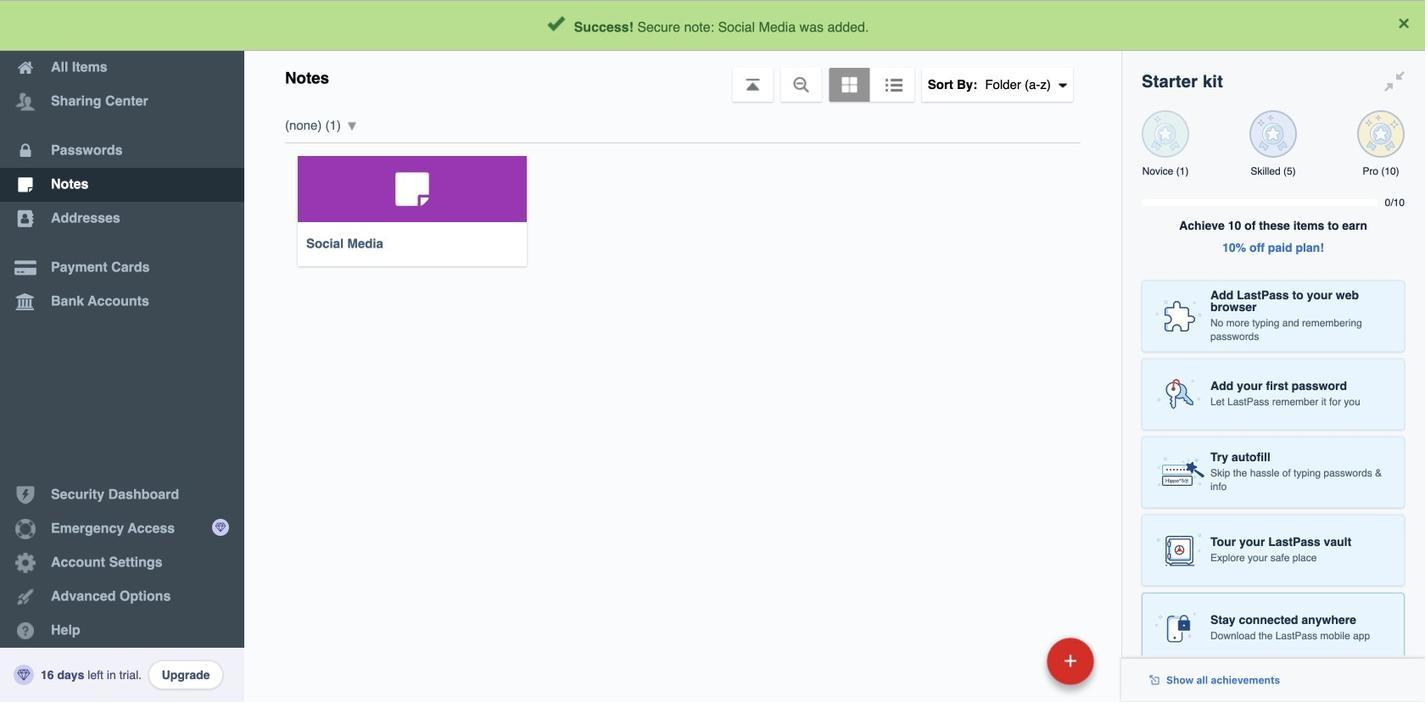 Task type: vqa. For each thing, say whether or not it's contained in the screenshot.
vault options navigation
yes



Task type: locate. For each thing, give the bounding box(es) containing it.
new item element
[[930, 637, 1100, 685]]

Search search field
[[409, 7, 1087, 44]]

alert
[[0, 0, 1425, 51]]

main navigation navigation
[[0, 0, 244, 702]]

new item navigation
[[930, 633, 1104, 702]]

vault options navigation
[[244, 51, 1121, 102]]

search my vault text field
[[409, 7, 1087, 44]]



